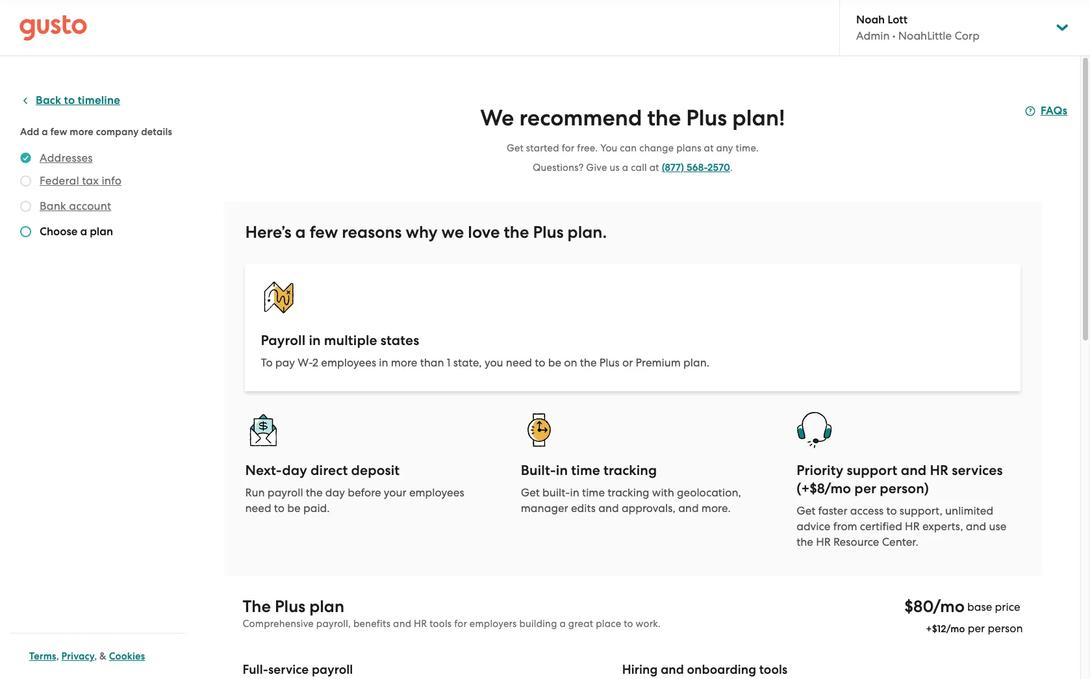 Task type: locate. For each thing, give the bounding box(es) containing it.
at
[[704, 142, 714, 154], [650, 162, 660, 174]]

and inside 'get faster access to support, unlimited advice from certified hr experts, and use the hr resource center.'
[[966, 520, 987, 533]]

get up the manager
[[521, 486, 540, 499]]

0 vertical spatial time
[[572, 462, 601, 479]]

(+$8/mo
[[797, 480, 852, 497]]

0 horizontal spatial at
[[650, 162, 660, 174]]

0 vertical spatial plan.
[[568, 222, 607, 242]]

1 horizontal spatial more
[[391, 356, 418, 369]]

1 vertical spatial employees
[[409, 486, 465, 499]]

1 vertical spatial tools
[[760, 663, 788, 677]]

at left any
[[704, 142, 714, 154]]

and up person)
[[901, 462, 927, 479]]

back
[[36, 94, 61, 107]]

1 horizontal spatial plan.
[[684, 356, 710, 369]]

corp
[[955, 29, 980, 42]]

or
[[623, 356, 633, 369]]

experts,
[[923, 520, 964, 533]]

from
[[834, 520, 858, 533]]

approvals,
[[622, 502, 676, 515]]

0 horizontal spatial need
[[245, 502, 272, 515]]

on
[[564, 356, 578, 369]]

here's a few reasons why we love the plus plan.
[[245, 222, 607, 242]]

0 horizontal spatial plan.
[[568, 222, 607, 242]]

faster
[[819, 504, 848, 517]]

1 horizontal spatial need
[[506, 356, 532, 369]]

day left direct
[[282, 462, 307, 479]]

0 horizontal spatial more
[[70, 126, 94, 138]]

1 vertical spatial time
[[582, 486, 605, 499]]

1 horizontal spatial be
[[548, 356, 562, 369]]

0 vertical spatial check image
[[20, 176, 31, 187]]

be
[[548, 356, 562, 369], [287, 502, 301, 515]]

and down unlimited
[[966, 520, 987, 533]]

employees
[[321, 356, 376, 369], [409, 486, 465, 499]]

1 horizontal spatial employees
[[409, 486, 465, 499]]

plan for a
[[90, 225, 113, 239]]

the right on
[[580, 356, 597, 369]]

0 vertical spatial few
[[50, 126, 67, 138]]

1 vertical spatial /mo
[[947, 623, 966, 635]]

privacy link
[[61, 651, 94, 662]]

a
[[42, 126, 48, 138], [623, 162, 629, 174], [295, 222, 306, 242], [80, 225, 87, 239], [560, 618, 566, 630]]

/mo up 12
[[934, 597, 965, 617]]

a left great
[[560, 618, 566, 630]]

plan inside the plus plan comprehensive payroll, benefits and hr tools for employers building a great place to work.
[[310, 597, 344, 617]]

check image down circle check "icon"
[[20, 176, 31, 187]]

building
[[520, 618, 557, 630]]

get faster access to support, unlimited advice from certified hr experts, and use the hr resource center.
[[797, 504, 1007, 549]]

tools left employers
[[430, 618, 452, 630]]

80
[[914, 597, 934, 617]]

bank account
[[40, 200, 111, 213]]

hr down 'advice' at the bottom of the page
[[817, 536, 831, 549]]

payroll right run in the bottom of the page
[[268, 486, 303, 499]]

1 vertical spatial day
[[325, 486, 345, 499]]

/mo down $ 80 /mo base price
[[947, 623, 966, 635]]

plan
[[90, 225, 113, 239], [310, 597, 344, 617]]

+$ 12 /mo per person
[[927, 622, 1023, 635]]

568-
[[687, 162, 708, 174]]

0 vertical spatial employees
[[321, 356, 376, 369]]

a inside list
[[80, 225, 87, 239]]

priority support and hr services (+$8/mo per person)
[[797, 462, 1003, 497]]

services
[[952, 462, 1003, 479]]

to right back
[[64, 94, 75, 107]]

few left reasons
[[310, 222, 338, 242]]

get inside 'get faster access to support, unlimited advice from certified hr experts, and use the hr resource center.'
[[797, 504, 816, 517]]

give
[[587, 162, 607, 174]]

day down direct
[[325, 486, 345, 499]]

change
[[640, 142, 674, 154]]

time inside get built-in time tracking with geolocation, manager edits and approvals, and more.
[[582, 486, 605, 499]]

1 horizontal spatial ,
[[94, 651, 97, 662]]

check image down check image
[[20, 226, 31, 237]]

the
[[648, 105, 681, 131], [504, 222, 529, 242], [580, 356, 597, 369], [306, 486, 323, 499], [797, 536, 814, 549]]

the down 'advice' at the bottom of the page
[[797, 536, 814, 549]]

multiple
[[324, 332, 377, 349]]

1 vertical spatial few
[[310, 222, 338, 242]]

choose
[[40, 225, 78, 239]]

tools
[[430, 618, 452, 630], [760, 663, 788, 677]]

in up 2
[[309, 332, 321, 349]]

need right you
[[506, 356, 532, 369]]

faqs
[[1041, 104, 1068, 118]]

you
[[485, 356, 504, 369]]

0 horizontal spatial be
[[287, 502, 301, 515]]

built-
[[543, 486, 570, 499]]

tracking up get built-in time tracking with geolocation, manager edits and approvals, and more.
[[604, 462, 657, 479]]

tools right onboarding
[[760, 663, 788, 677]]

more up addresses
[[70, 126, 94, 138]]

to
[[64, 94, 75, 107], [535, 356, 546, 369], [274, 502, 285, 515], [887, 504, 897, 517], [624, 618, 634, 630]]

get for priority support and hr services (+$8/mo per person)
[[797, 504, 816, 517]]

premium
[[636, 356, 681, 369]]

hr right "benefits"
[[414, 618, 427, 630]]

plus left or
[[600, 356, 620, 369]]

2 vertical spatial get
[[797, 504, 816, 517]]

and right "benefits"
[[393, 618, 412, 630]]

get left started
[[507, 142, 524, 154]]

for
[[562, 142, 575, 154], [454, 618, 467, 630]]

1 horizontal spatial payroll
[[312, 663, 353, 677]]

0 horizontal spatial ,
[[56, 651, 59, 662]]

plan for plus
[[310, 597, 344, 617]]

per
[[855, 480, 877, 497], [968, 622, 986, 635]]

hr
[[930, 462, 949, 479], [906, 520, 920, 533], [817, 536, 831, 549], [414, 618, 427, 630]]

federal tax info button
[[40, 173, 122, 189]]

plan inside list
[[90, 225, 113, 239]]

a right us
[[623, 162, 629, 174]]

bank account button
[[40, 198, 111, 214]]

choose a plan
[[40, 225, 113, 239]]

center.
[[883, 536, 919, 549]]

0 vertical spatial tools
[[430, 618, 452, 630]]

1 vertical spatial plan.
[[684, 356, 710, 369]]

1 horizontal spatial for
[[562, 142, 575, 154]]

time.
[[736, 142, 759, 154]]

1 horizontal spatial per
[[968, 622, 986, 635]]

lott
[[888, 13, 908, 27]]

, left &
[[94, 651, 97, 662]]

few
[[50, 126, 67, 138], [310, 222, 338, 242]]

1 vertical spatial check image
[[20, 226, 31, 237]]

1 horizontal spatial tools
[[760, 663, 788, 677]]

employees right your
[[409, 486, 465, 499]]

for left employers
[[454, 618, 467, 630]]

payroll right service
[[312, 663, 353, 677]]

0 horizontal spatial per
[[855, 480, 877, 497]]

0 horizontal spatial day
[[282, 462, 307, 479]]

•
[[893, 29, 896, 42]]

use
[[990, 520, 1007, 533]]

tracking up approvals,
[[608, 486, 650, 499]]

be left on
[[548, 356, 562, 369]]

can
[[620, 142, 637, 154]]

1 horizontal spatial plan
[[310, 597, 344, 617]]

bank
[[40, 200, 66, 213]]

need inside run payroll the day before your employees need to be paid.
[[245, 502, 272, 515]]

per down base
[[968, 622, 986, 635]]

tracking
[[604, 462, 657, 479], [608, 486, 650, 499]]

to left the paid.
[[274, 502, 285, 515]]

0 vertical spatial plan
[[90, 225, 113, 239]]

1 vertical spatial for
[[454, 618, 467, 630]]

few for reasons
[[310, 222, 338, 242]]

states
[[381, 332, 420, 349]]

we
[[481, 105, 514, 131]]

get up 'advice' at the bottom of the page
[[797, 504, 816, 517]]

plan up payroll,
[[310, 597, 344, 617]]

1 vertical spatial per
[[968, 622, 986, 635]]

in up built-
[[556, 462, 568, 479]]

per down support
[[855, 480, 877, 497]]

addresses button
[[40, 150, 93, 166]]

1 vertical spatial plan
[[310, 597, 344, 617]]

1
[[447, 356, 451, 369]]

and inside the plus plan comprehensive payroll, benefits and hr tools for employers building a great place to work.
[[393, 618, 412, 630]]

0 horizontal spatial payroll
[[268, 486, 303, 499]]

to up certified
[[887, 504, 897, 517]]

be left the paid.
[[287, 502, 301, 515]]

faqs button
[[1026, 103, 1068, 119]]

hr down 'support,'
[[906, 520, 920, 533]]

payroll inside run payroll the day before your employees need to be paid.
[[268, 486, 303, 499]]

in up edits
[[570, 486, 580, 499]]

onboarding
[[687, 663, 757, 677]]

day inside run payroll the day before your employees need to be paid.
[[325, 486, 345, 499]]

few up addresses
[[50, 126, 67, 138]]

0 horizontal spatial plan
[[90, 225, 113, 239]]

1 horizontal spatial at
[[704, 142, 714, 154]]

to pay w-2 employees in more than 1 state,  you  need to be on the plus or premium plan.
[[261, 356, 710, 369]]

hr left services
[[930, 462, 949, 479]]

work.
[[636, 618, 661, 630]]

service
[[268, 663, 309, 677]]

0 vertical spatial for
[[562, 142, 575, 154]]

you
[[601, 142, 618, 154]]

to left work.
[[624, 618, 634, 630]]

0 horizontal spatial for
[[454, 618, 467, 630]]

0 vertical spatial tracking
[[604, 462, 657, 479]]

privacy
[[61, 651, 94, 662]]

1 horizontal spatial few
[[310, 222, 338, 242]]

for left free.
[[562, 142, 575, 154]]

1 vertical spatial tracking
[[608, 486, 650, 499]]

deposit
[[351, 462, 400, 479]]

0 vertical spatial get
[[507, 142, 524, 154]]

unlimited
[[946, 504, 994, 517]]

plus
[[687, 105, 727, 131], [533, 222, 564, 242], [600, 356, 620, 369], [275, 597, 306, 617]]

a right add
[[42, 126, 48, 138]]

account
[[69, 200, 111, 213]]

call
[[631, 162, 647, 174]]

support,
[[900, 504, 943, 517]]

, left privacy
[[56, 651, 59, 662]]

the inside 'get faster access to support, unlimited advice from certified hr experts, and use the hr resource center.'
[[797, 536, 814, 549]]

(877)
[[662, 162, 685, 174]]

resource
[[834, 536, 880, 549]]

tracking inside get built-in time tracking with geolocation, manager edits and approvals, and more.
[[608, 486, 650, 499]]

at right the call
[[650, 162, 660, 174]]

0 vertical spatial need
[[506, 356, 532, 369]]

1 vertical spatial more
[[391, 356, 418, 369]]

the up the paid.
[[306, 486, 323, 499]]

0 vertical spatial at
[[704, 142, 714, 154]]

a inside the plus plan comprehensive payroll, benefits and hr tools for employers building a great place to work.
[[560, 618, 566, 630]]

need down run in the bottom of the page
[[245, 502, 272, 515]]

0 vertical spatial payroll
[[268, 486, 303, 499]]

get inside get built-in time tracking with geolocation, manager edits and approvals, and more.
[[521, 486, 540, 499]]

federal tax info
[[40, 174, 122, 187]]

get
[[507, 142, 524, 154], [521, 486, 540, 499], [797, 504, 816, 517]]

0 vertical spatial be
[[548, 356, 562, 369]]

0 vertical spatial per
[[855, 480, 877, 497]]

paid.
[[303, 502, 330, 515]]

pay
[[275, 356, 295, 369]]

0 horizontal spatial tools
[[430, 618, 452, 630]]

0 horizontal spatial few
[[50, 126, 67, 138]]

plans
[[677, 142, 702, 154]]

1 vertical spatial get
[[521, 486, 540, 499]]

1 vertical spatial need
[[245, 502, 272, 515]]

1 horizontal spatial day
[[325, 486, 345, 499]]

1 vertical spatial be
[[287, 502, 301, 515]]

more
[[70, 126, 94, 138], [391, 356, 418, 369]]

addresses
[[40, 151, 93, 164]]

plan down account
[[90, 225, 113, 239]]

the
[[243, 597, 271, 617]]

plus up comprehensive
[[275, 597, 306, 617]]

check image
[[20, 176, 31, 187], [20, 226, 31, 237]]

employees down multiple
[[321, 356, 376, 369]]

noah
[[857, 13, 885, 27]]

0 vertical spatial /mo
[[934, 597, 965, 617]]

federal
[[40, 174, 79, 187]]

more down states
[[391, 356, 418, 369]]

a right here's
[[295, 222, 306, 242]]

benefits
[[354, 618, 391, 630]]

the inside run payroll the day before your employees need to be paid.
[[306, 486, 323, 499]]

/mo inside "+$ 12 /mo per person"
[[947, 623, 966, 635]]

a right choose
[[80, 225, 87, 239]]



Task type: vqa. For each thing, say whether or not it's contained in the screenshot.
right of
no



Task type: describe. For each thing, give the bounding box(es) containing it.
to left on
[[535, 356, 546, 369]]

free.
[[577, 142, 598, 154]]

next-day direct deposit
[[245, 462, 400, 479]]

check image
[[20, 201, 31, 212]]

person)
[[880, 480, 930, 497]]

be inside run payroll the day before your employees need to be paid.
[[287, 502, 301, 515]]

a for add a few more company details
[[42, 126, 48, 138]]

your
[[384, 486, 407, 499]]

get for built-in time tracking
[[521, 486, 540, 499]]

to inside 'get faster access to support, unlimited advice from certified hr experts, and use the hr resource center.'
[[887, 504, 897, 517]]

payroll,
[[316, 618, 351, 630]]

a for here's a few reasons why we love the plus plan.
[[295, 222, 306, 242]]

certified
[[861, 520, 903, 533]]

to inside run payroll the day before your employees need to be paid.
[[274, 502, 285, 515]]

payroll in multiple states
[[261, 332, 420, 349]]

details
[[141, 126, 172, 138]]

&
[[100, 651, 107, 662]]

to
[[261, 356, 273, 369]]

.
[[731, 162, 733, 174]]

2 check image from the top
[[20, 226, 31, 237]]

/mo for 12
[[947, 623, 966, 635]]

access
[[851, 504, 884, 517]]

terms
[[29, 651, 56, 662]]

employers
[[470, 618, 517, 630]]

great
[[569, 618, 594, 630]]

hr inside the plus plan comprehensive payroll, benefits and hr tools for employers building a great place to work.
[[414, 618, 427, 630]]

in inside get built-in time tracking with geolocation, manager edits and approvals, and more.
[[570, 486, 580, 499]]

admin
[[857, 29, 890, 42]]

(877) 568-2570 link
[[662, 162, 731, 174]]

2 , from the left
[[94, 651, 97, 662]]

with
[[652, 486, 675, 499]]

us
[[610, 162, 620, 174]]

place
[[596, 618, 622, 630]]

1 vertical spatial payroll
[[312, 663, 353, 677]]

person
[[988, 622, 1023, 635]]

love
[[468, 222, 500, 242]]

in down states
[[379, 356, 388, 369]]

cookies button
[[109, 649, 145, 664]]

back to timeline button
[[20, 93, 120, 109]]

comprehensive
[[243, 618, 314, 630]]

+$
[[927, 623, 938, 635]]

than
[[420, 356, 444, 369]]

run payroll the day before your employees need to be paid.
[[245, 486, 465, 515]]

home image
[[20, 15, 87, 41]]

plus inside the plus plan comprehensive payroll, benefits and hr tools for employers building a great place to work.
[[275, 597, 306, 617]]

back to timeline
[[36, 94, 120, 107]]

company
[[96, 126, 139, 138]]

plan!
[[733, 105, 786, 131]]

price
[[996, 601, 1021, 614]]

edits
[[571, 502, 596, 515]]

to inside the plus plan comprehensive payroll, benefits and hr tools for employers building a great place to work.
[[624, 618, 634, 630]]

0 vertical spatial day
[[282, 462, 307, 479]]

circle check image
[[20, 150, 31, 166]]

tax
[[82, 174, 99, 187]]

0 vertical spatial more
[[70, 126, 94, 138]]

per inside priority support and hr services (+$8/mo per person)
[[855, 480, 877, 497]]

employees inside run payroll the day before your employees need to be paid.
[[409, 486, 465, 499]]

manager
[[521, 502, 569, 515]]

hiring
[[622, 663, 658, 677]]

the right love
[[504, 222, 529, 242]]

we recommend the plus plan!
[[481, 105, 786, 131]]

choose a plan list
[[20, 150, 180, 242]]

and right hiring on the right
[[661, 663, 684, 677]]

hr inside priority support and hr services (+$8/mo per person)
[[930, 462, 949, 479]]

support
[[847, 462, 898, 479]]

1 , from the left
[[56, 651, 59, 662]]

priority
[[797, 462, 844, 479]]

cookies
[[109, 651, 145, 662]]

and right edits
[[599, 502, 619, 515]]

more.
[[702, 502, 731, 515]]

plus up plans
[[687, 105, 727, 131]]

and down geolocation,
[[679, 502, 699, 515]]

any
[[717, 142, 734, 154]]

1 check image from the top
[[20, 176, 31, 187]]

/mo for 80
[[934, 597, 965, 617]]

and inside priority support and hr services (+$8/mo per person)
[[901, 462, 927, 479]]

reasons
[[342, 222, 402, 242]]

hiring and onboarding tools
[[622, 663, 788, 677]]

timeline
[[78, 94, 120, 107]]

why
[[406, 222, 438, 242]]

a for choose a plan
[[80, 225, 87, 239]]

w-
[[298, 356, 313, 369]]

before
[[348, 486, 381, 499]]

noahlittle
[[899, 29, 952, 42]]

run
[[245, 486, 265, 499]]

terms , privacy , & cookies
[[29, 651, 145, 662]]

state,
[[454, 356, 482, 369]]

the up change
[[648, 105, 681, 131]]

questions? give us a call at (877) 568-2570 .
[[533, 162, 733, 174]]

for inside the plus plan comprehensive payroll, benefits and hr tools for employers building a great place to work.
[[454, 618, 467, 630]]

recommend
[[520, 105, 642, 131]]

full-service payroll
[[243, 663, 353, 677]]

few for more
[[50, 126, 67, 138]]

get built-in time tracking with geolocation, manager edits and approvals, and more.
[[521, 486, 742, 515]]

to inside 'button'
[[64, 94, 75, 107]]

1 vertical spatial at
[[650, 162, 660, 174]]

geolocation,
[[677, 486, 742, 499]]

started
[[526, 142, 560, 154]]

0 horizontal spatial employees
[[321, 356, 376, 369]]

plus right love
[[533, 222, 564, 242]]

terms link
[[29, 651, 56, 662]]

built-
[[521, 462, 556, 479]]

tools inside the plus plan comprehensive payroll, benefits and hr tools for employers building a great place to work.
[[430, 618, 452, 630]]

payroll
[[261, 332, 306, 349]]

we
[[442, 222, 464, 242]]



